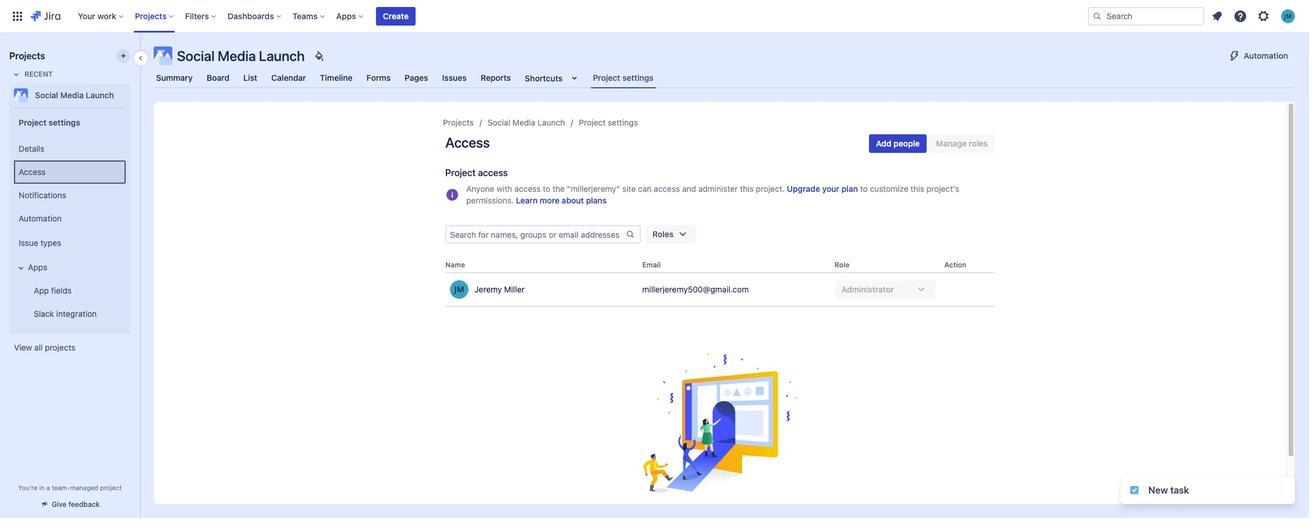 Task type: vqa. For each thing, say whether or not it's contained in the screenshot.
Pinning.
no



Task type: locate. For each thing, give the bounding box(es) containing it.
1 vertical spatial access
[[19, 167, 46, 177]]

this inside the to customize this project's permissions.
[[911, 184, 925, 194]]

you're in a team-managed project
[[18, 484, 122, 492]]

apps inside button
[[28, 262, 47, 272]]

apps button
[[333, 7, 368, 25]]

0 horizontal spatial social
[[35, 90, 58, 100]]

1 vertical spatial media
[[60, 90, 84, 100]]

project's
[[927, 184, 960, 194]]

2 group from the top
[[12, 134, 126, 330]]

social
[[177, 48, 215, 64], [35, 90, 58, 100], [488, 118, 510, 128]]

social media launch link down shortcuts
[[488, 116, 565, 130]]

automation down notifications
[[19, 213, 62, 223]]

1 vertical spatial social media launch link
[[488, 116, 565, 130]]

integration
[[56, 309, 97, 319]]

media down shortcuts
[[513, 118, 536, 128]]

projects inside "popup button"
[[135, 11, 167, 21]]

1 horizontal spatial automation
[[1244, 51, 1289, 61]]

launch
[[259, 48, 305, 64], [86, 90, 114, 100], [538, 118, 565, 128]]

1 horizontal spatial apps
[[336, 11, 356, 21]]

to up the more
[[543, 184, 551, 194]]

permissions.
[[466, 196, 514, 206]]

learn
[[516, 196, 538, 206]]

social media launch link
[[9, 84, 126, 107], [488, 116, 565, 130]]

1 vertical spatial automation
[[19, 213, 62, 223]]

2 vertical spatial social media launch
[[488, 118, 565, 128]]

media up list
[[218, 48, 256, 64]]

1 this from the left
[[740, 184, 754, 194]]

media up "details" link
[[60, 90, 84, 100]]

to customize this project's permissions.
[[466, 184, 960, 206]]

access down details
[[19, 167, 46, 177]]

people
[[894, 139, 920, 148]]

list
[[244, 73, 257, 83]]

1 horizontal spatial projects
[[135, 11, 167, 21]]

media
[[218, 48, 256, 64], [60, 90, 84, 100], [513, 118, 536, 128]]

0 vertical spatial social
[[177, 48, 215, 64]]

1 horizontal spatial social media launch
[[177, 48, 305, 64]]

1 vertical spatial projects
[[9, 51, 45, 61]]

settings image
[[1257, 9, 1271, 23]]

social media launch down shortcuts
[[488, 118, 565, 128]]

1 horizontal spatial media
[[218, 48, 256, 64]]

notifications
[[19, 190, 66, 200]]

social right projects 'link'
[[488, 118, 510, 128]]

1 vertical spatial apps
[[28, 262, 47, 272]]

Search field
[[1088, 7, 1205, 25]]

filters
[[185, 11, 209, 21]]

social media launch down recent at the left
[[35, 90, 114, 100]]

the
[[553, 184, 565, 194]]

0 horizontal spatial apps
[[28, 262, 47, 272]]

0 horizontal spatial access
[[19, 167, 46, 177]]

create project image
[[119, 51, 128, 61]]

your work button
[[74, 7, 128, 25]]

project inside tab list
[[593, 73, 621, 83]]

2 vertical spatial social
[[488, 118, 510, 128]]

2 horizontal spatial social media launch
[[488, 118, 565, 128]]

social down recent at the left
[[35, 90, 58, 100]]

to
[[543, 184, 551, 194], [861, 184, 868, 194]]

apps right teams popup button
[[336, 11, 356, 21]]

0 vertical spatial social media launch link
[[9, 84, 126, 107]]

0 horizontal spatial this
[[740, 184, 754, 194]]

team-
[[52, 484, 70, 492]]

launch down shortcuts "dropdown button"
[[538, 118, 565, 128]]

with
[[497, 184, 512, 194]]

settings
[[623, 73, 654, 83], [49, 117, 80, 127], [608, 118, 638, 128]]

social media launch link down recent at the left
[[9, 84, 126, 107]]

access right can
[[654, 184, 680, 194]]

0 vertical spatial launch
[[259, 48, 305, 64]]

2 horizontal spatial media
[[513, 118, 536, 128]]

2 horizontal spatial access
[[654, 184, 680, 194]]

social media launch up list
[[177, 48, 305, 64]]

0 horizontal spatial to
[[543, 184, 551, 194]]

launch up calendar
[[259, 48, 305, 64]]

"millerjeremy"
[[567, 184, 620, 194]]

app
[[34, 286, 49, 296]]

project
[[593, 73, 621, 83], [19, 117, 46, 127], [579, 118, 606, 128], [445, 168, 476, 178]]

projects up recent at the left
[[9, 51, 45, 61]]

upgrade
[[787, 184, 821, 194]]

project access image
[[445, 188, 459, 202]]

jira image
[[30, 9, 60, 23], [30, 9, 60, 23]]

calendar
[[271, 73, 306, 83]]

social media launch
[[177, 48, 305, 64], [35, 90, 114, 100], [488, 118, 565, 128]]

roles button
[[646, 225, 697, 244]]

access up with in the left of the page
[[478, 168, 508, 178]]

primary element
[[7, 0, 1088, 32]]

projects down issues link
[[443, 118, 474, 128]]

0 horizontal spatial automation
[[19, 213, 62, 223]]

banner
[[0, 0, 1310, 33]]

1 horizontal spatial social media launch link
[[488, 116, 565, 130]]

customize
[[870, 184, 909, 194]]

0 horizontal spatial media
[[60, 90, 84, 100]]

1 vertical spatial social
[[35, 90, 58, 100]]

access up learn at left top
[[515, 184, 541, 194]]

automation right automation icon
[[1244, 51, 1289, 61]]

group
[[12, 107, 126, 333], [12, 134, 126, 330]]

2 to from the left
[[861, 184, 868, 194]]

anyone with access to the "millerjeremy" site can access and administer this project. upgrade your plan
[[466, 184, 858, 194]]

0 vertical spatial automation
[[1244, 51, 1289, 61]]

plans
[[586, 196, 607, 206]]

access
[[445, 135, 490, 151], [19, 167, 46, 177]]

jeremy
[[475, 285, 502, 295]]

projects
[[45, 343, 75, 353]]

automation image
[[1228, 49, 1242, 63]]

pages link
[[402, 68, 431, 89]]

apps up app
[[28, 262, 47, 272]]

0 vertical spatial access
[[445, 135, 490, 151]]

apps button
[[14, 256, 126, 280]]

people and their roles element
[[445, 258, 995, 308]]

banner containing your work
[[0, 0, 1310, 33]]

create
[[383, 11, 409, 21]]

projects right the work
[[135, 11, 167, 21]]

0 horizontal spatial access
[[478, 168, 508, 178]]

projects
[[135, 11, 167, 21], [9, 51, 45, 61], [443, 118, 474, 128]]

0 horizontal spatial social media launch
[[35, 90, 114, 100]]

types
[[40, 238, 61, 248]]

apps
[[336, 11, 356, 21], [28, 262, 47, 272]]

task icon image
[[1130, 486, 1140, 496]]

0 horizontal spatial launch
[[86, 90, 114, 100]]

issue types link
[[14, 231, 126, 256]]

add people button
[[869, 135, 927, 153]]

apps inside popup button
[[336, 11, 356, 21]]

shortcuts button
[[523, 68, 584, 89]]

timeline
[[320, 73, 353, 83]]

project settings
[[593, 73, 654, 83], [19, 117, 80, 127], [579, 118, 638, 128]]

issue
[[19, 238, 38, 248]]

1 group from the top
[[12, 107, 126, 333]]

1 horizontal spatial social
[[177, 48, 215, 64]]

access down projects 'link'
[[445, 135, 490, 151]]

timeline link
[[318, 68, 355, 89]]

app fields link
[[21, 280, 126, 303]]

calendar link
[[269, 68, 308, 89]]

app fields
[[34, 286, 72, 296]]

tab list
[[147, 68, 1303, 89]]

2 vertical spatial projects
[[443, 118, 474, 128]]

to right plan
[[861, 184, 868, 194]]

learn more about plans
[[516, 196, 607, 206]]

social up summary
[[177, 48, 215, 64]]

automation button
[[1221, 47, 1296, 65]]

automation
[[1244, 51, 1289, 61], [19, 213, 62, 223]]

details link
[[14, 137, 126, 161]]

0 vertical spatial apps
[[336, 11, 356, 21]]

1 horizontal spatial this
[[911, 184, 925, 194]]

appswitcher icon image
[[10, 9, 24, 23]]

1 horizontal spatial to
[[861, 184, 868, 194]]

anyone
[[466, 184, 495, 194]]

access
[[478, 168, 508, 178], [515, 184, 541, 194], [654, 184, 680, 194]]

shortcuts
[[525, 73, 563, 83]]

give feedback
[[52, 501, 100, 510]]

set background color image
[[312, 49, 326, 63]]

miller
[[504, 285, 525, 295]]

name
[[445, 261, 465, 270]]

managed
[[70, 484, 98, 492]]

2 this from the left
[[911, 184, 925, 194]]

1 horizontal spatial launch
[[259, 48, 305, 64]]

launch left add to starred icon
[[86, 90, 114, 100]]

0 vertical spatial projects
[[135, 11, 167, 21]]

2 vertical spatial launch
[[538, 118, 565, 128]]

summary
[[156, 73, 193, 83]]

this left project.
[[740, 184, 754, 194]]

can
[[638, 184, 652, 194]]

this left project's
[[911, 184, 925, 194]]

2 horizontal spatial projects
[[443, 118, 474, 128]]

filters button
[[182, 7, 221, 25]]



Task type: describe. For each thing, give the bounding box(es) containing it.
teams button
[[289, 7, 329, 25]]

project settings inside tab list
[[593, 73, 654, 83]]

1 horizontal spatial access
[[515, 184, 541, 194]]

projects link
[[443, 116, 474, 130]]

1 to from the left
[[543, 184, 551, 194]]

to inside the to customize this project's permissions.
[[861, 184, 868, 194]]

2 horizontal spatial social
[[488, 118, 510, 128]]

email
[[643, 261, 661, 270]]

add people
[[876, 139, 920, 148]]

expand image
[[14, 261, 28, 275]]

1 vertical spatial launch
[[86, 90, 114, 100]]

details
[[19, 144, 44, 153]]

in
[[39, 484, 45, 492]]

dashboards
[[228, 11, 274, 21]]

give feedback button
[[33, 496, 107, 515]]

roles
[[653, 229, 674, 239]]

teams
[[293, 11, 318, 21]]

collapse recent projects image
[[9, 68, 23, 82]]

millerjeremy500@gmail.com
[[643, 285, 749, 295]]

work
[[98, 11, 116, 21]]

new task button
[[1121, 477, 1296, 505]]

action
[[945, 261, 967, 270]]

0 vertical spatial social media launch
[[177, 48, 305, 64]]

projects for 'projects' "popup button"
[[135, 11, 167, 21]]

task
[[1171, 486, 1190, 496]]

projects button
[[131, 7, 178, 25]]

1 vertical spatial social media launch
[[35, 90, 114, 100]]

search image
[[1093, 11, 1102, 21]]

list link
[[241, 68, 260, 89]]

automation inside automation button
[[1244, 51, 1289, 61]]

0 horizontal spatial projects
[[9, 51, 45, 61]]

your
[[78, 11, 95, 21]]

project
[[100, 484, 122, 492]]

notifications link
[[14, 184, 126, 207]]

learn more about plans link
[[516, 195, 607, 207]]

your profile and settings image
[[1282, 9, 1296, 23]]

slack integration
[[34, 309, 97, 319]]

summary link
[[154, 68, 195, 89]]

issue types
[[19, 238, 61, 248]]

tab list containing project settings
[[147, 68, 1303, 89]]

give
[[52, 501, 67, 510]]

projects for projects 'link'
[[443, 118, 474, 128]]

automation inside automation link
[[19, 213, 62, 223]]

project settings link
[[579, 116, 638, 130]]

issues
[[442, 73, 467, 83]]

group containing details
[[12, 134, 126, 330]]

0 horizontal spatial social media launch link
[[9, 84, 126, 107]]

access inside access link
[[19, 167, 46, 177]]

jeremy miller
[[475, 285, 525, 295]]

access link
[[14, 161, 126, 184]]

about
[[562, 196, 584, 206]]

issues link
[[440, 68, 469, 89]]

all
[[34, 343, 43, 353]]

forms
[[367, 73, 391, 83]]

upgrade your plan link
[[787, 183, 858, 195]]

administer
[[699, 184, 738, 194]]

recent
[[24, 70, 53, 79]]

notifications image
[[1211, 9, 1225, 23]]

reports
[[481, 73, 511, 83]]

a
[[46, 484, 50, 492]]

view all projects link
[[9, 338, 130, 359]]

project access
[[445, 168, 508, 178]]

board link
[[204, 68, 232, 89]]

0 vertical spatial media
[[218, 48, 256, 64]]

view
[[14, 343, 32, 353]]

group containing project settings
[[12, 107, 126, 333]]

site
[[623, 184, 636, 194]]

2 horizontal spatial launch
[[538, 118, 565, 128]]

your
[[823, 184, 840, 194]]

Search for names, groups or email addresses text field
[[447, 227, 626, 243]]

feedback
[[68, 501, 100, 510]]

slack
[[34, 309, 54, 319]]

your work
[[78, 11, 116, 21]]

project inside group
[[19, 117, 46, 127]]

pages
[[405, 73, 428, 83]]

project.
[[756, 184, 785, 194]]

add
[[876, 139, 892, 148]]

reports link
[[479, 68, 513, 89]]

open roles dropdown image
[[676, 228, 690, 242]]

board
[[207, 73, 230, 83]]

1 horizontal spatial access
[[445, 135, 490, 151]]

view all projects
[[14, 343, 75, 353]]

new task
[[1149, 486, 1190, 496]]

fields
[[51, 286, 72, 296]]

and
[[682, 184, 696, 194]]

more
[[540, 196, 560, 206]]

2 vertical spatial media
[[513, 118, 536, 128]]

role
[[835, 261, 850, 270]]

add to starred image
[[127, 89, 141, 102]]

help image
[[1234, 9, 1248, 23]]

plan
[[842, 184, 858, 194]]

dashboards button
[[224, 7, 286, 25]]

settings inside tab list
[[623, 73, 654, 83]]



